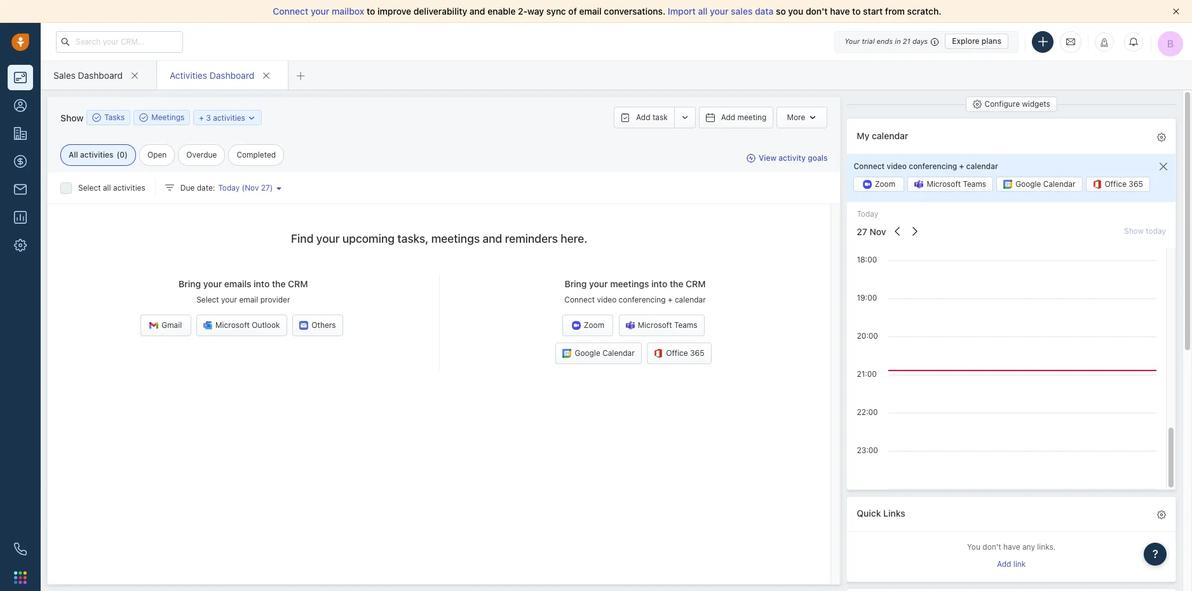 Task type: locate. For each thing, give the bounding box(es) containing it.
1 vertical spatial select
[[197, 295, 219, 305]]

sales dashboard
[[53, 70, 123, 80]]

and left reminders
[[483, 232, 502, 245]]

1 horizontal spatial the
[[670, 279, 684, 289]]

1 vertical spatial zoom button
[[563, 315, 614, 337]]

1 horizontal spatial nov
[[870, 226, 887, 237]]

0 vertical spatial video
[[887, 161, 907, 171]]

the
[[272, 279, 286, 289], [670, 279, 684, 289]]

explore
[[953, 36, 980, 46]]

connect for connect your mailbox to improve deliverability and enable 2-way sync of email conversations. import all your sales data so you don't have to start from scratch.
[[273, 6, 309, 17]]

0 horizontal spatial bring
[[179, 279, 201, 289]]

import
[[668, 6, 696, 17]]

activities
[[213, 113, 245, 122], [80, 150, 113, 160], [113, 183, 145, 193]]

meetings
[[431, 232, 480, 245], [611, 279, 649, 289]]

1 bring from the left
[[179, 279, 201, 289]]

0 vertical spatial calendar
[[1044, 180, 1076, 189]]

goals
[[808, 153, 828, 163]]

0 vertical spatial +
[[199, 113, 204, 122]]

( down completed
[[242, 183, 245, 193]]

0 horizontal spatial video
[[597, 295, 617, 305]]

activities for all
[[113, 183, 145, 193]]

all
[[698, 6, 708, 17], [103, 183, 111, 193]]

activities down 0 at the top left of page
[[113, 183, 145, 193]]

add left meeting
[[721, 113, 736, 122]]

zoom button
[[854, 177, 905, 192], [563, 315, 614, 337]]

1 horizontal spatial today
[[857, 209, 879, 219]]

1 horizontal spatial select
[[197, 295, 219, 305]]

your for connect your mailbox to improve deliverability and enable 2-way sync of email conversations. import all your sales data so you don't have to start from scratch.
[[311, 6, 330, 17]]

2 bring from the left
[[565, 279, 587, 289]]

0 vertical spatial email
[[580, 6, 602, 17]]

google for the rightmost "google calendar" button
[[1016, 180, 1042, 189]]

0 vertical spatial teams
[[964, 180, 987, 189]]

activities inside button
[[213, 113, 245, 122]]

all down all activities ( 0 )
[[103, 183, 111, 193]]

Search your CRM... text field
[[56, 31, 183, 52]]

0 vertical spatial zoom
[[875, 180, 896, 189]]

scratch.
[[908, 6, 942, 17]]

microsoft
[[927, 180, 961, 189], [216, 321, 250, 330], [638, 321, 672, 330]]

microsoft down bring your meetings into the crm connect video conferencing + calendar
[[638, 321, 672, 330]]

zoom down bring your meetings into the crm connect video conferencing + calendar
[[584, 321, 605, 330]]

add link link
[[998, 559, 1026, 572]]

0 horizontal spatial office 365
[[666, 349, 705, 358]]

bring
[[179, 279, 201, 289], [565, 279, 587, 289]]

0 vertical spatial all
[[698, 6, 708, 17]]

crm inside bring your meetings into the crm connect video conferencing + calendar
[[686, 279, 706, 289]]

2 crm from the left
[[686, 279, 706, 289]]

0 horizontal spatial don't
[[806, 6, 828, 17]]

1 vertical spatial video
[[597, 295, 617, 305]]

bring down the here.
[[565, 279, 587, 289]]

zoom button up 27 nov
[[854, 177, 905, 192]]

days
[[913, 37, 928, 45]]

0 horizontal spatial dashboard
[[78, 70, 123, 80]]

microsoft teams button down bring your meetings into the crm connect video conferencing + calendar
[[619, 315, 705, 337]]

bring your meetings into the crm connect video conferencing + calendar
[[565, 279, 706, 305]]

1 vertical spatial 365
[[690, 349, 705, 358]]

microsoft teams down bring your meetings into the crm connect video conferencing + calendar
[[638, 321, 698, 330]]

bring inside bring your emails into the crm select your email provider
[[179, 279, 201, 289]]

0 horizontal spatial meetings
[[431, 232, 480, 245]]

zoom down connect video conferencing + calendar
[[875, 180, 896, 189]]

dashboard up + 3 activities link
[[210, 70, 254, 80]]

0 horizontal spatial microsoft teams button
[[619, 315, 705, 337]]

connect down my at top right
[[854, 161, 885, 171]]

activities right the 3
[[213, 113, 245, 122]]

2 vertical spatial calendar
[[675, 295, 706, 305]]

1 horizontal spatial microsoft teams button
[[908, 177, 994, 192]]

0 horizontal spatial crm
[[288, 279, 308, 289]]

2 dashboard from the left
[[210, 70, 254, 80]]

gmail button
[[140, 315, 191, 337]]

have up your
[[831, 6, 850, 17]]

1 into from the left
[[254, 279, 270, 289]]

2 horizontal spatial add
[[998, 559, 1012, 569]]

crm inside bring your emails into the crm select your email provider
[[288, 279, 308, 289]]

2 horizontal spatial calendar
[[967, 161, 999, 171]]

1 the from the left
[[272, 279, 286, 289]]

of
[[569, 6, 577, 17]]

+ 3 activities link
[[199, 112, 256, 124]]

and
[[470, 6, 485, 17], [483, 232, 502, 245]]

0 vertical spatial office 365 button
[[1086, 177, 1151, 192]]

into inside bring your emails into the crm select your email provider
[[254, 279, 270, 289]]

1 dashboard from the left
[[78, 70, 123, 80]]

your for find your upcoming tasks, meetings and reminders here.
[[317, 232, 340, 245]]

1 vertical spatial all
[[103, 183, 111, 193]]

zoom button for the rightmost "google calendar" button microsoft teams button
[[854, 177, 905, 192]]

due
[[180, 183, 195, 193]]

0 vertical spatial connect
[[273, 6, 309, 17]]

0 horizontal spatial to
[[367, 6, 375, 17]]

0 horizontal spatial 365
[[690, 349, 705, 358]]

your trial ends in 21 days
[[845, 37, 928, 45]]

27 down completed
[[261, 183, 270, 193]]

( up "select all activities"
[[117, 150, 120, 160]]

today up 27 nov
[[857, 209, 879, 219]]

microsoft for bring your meetings into the crm
[[638, 321, 672, 330]]

1 vertical spatial connect
[[854, 161, 885, 171]]

1 horizontal spatial office 365
[[1105, 180, 1144, 189]]

1 horizontal spatial dashboard
[[210, 70, 254, 80]]

phone element
[[8, 537, 33, 562]]

connect down the here.
[[565, 295, 595, 305]]

2 horizontal spatial connect
[[854, 161, 885, 171]]

0 horizontal spatial office 365 button
[[647, 343, 712, 365]]

today for today
[[857, 209, 879, 219]]

teams
[[964, 180, 987, 189], [675, 321, 698, 330]]

1 vertical spatial office 365
[[666, 349, 705, 358]]

0 horizontal spatial have
[[831, 6, 850, 17]]

0 horizontal spatial microsoft
[[216, 321, 250, 330]]

microsoft inside button
[[216, 321, 250, 330]]

the for meetings
[[670, 279, 684, 289]]

1 horizontal spatial microsoft
[[638, 321, 672, 330]]

18:00
[[857, 255, 878, 264]]

0 horizontal spatial connect
[[273, 6, 309, 17]]

0 vertical spatial microsoft teams button
[[908, 177, 994, 192]]

27 up 18:00
[[857, 226, 868, 237]]

1 vertical spatial and
[[483, 232, 502, 245]]

your for bring your emails into the crm select your email provider
[[203, 279, 222, 289]]

nov down completed
[[245, 183, 259, 193]]

more button
[[777, 107, 828, 128], [777, 107, 828, 128]]

your
[[311, 6, 330, 17], [710, 6, 729, 17], [317, 232, 340, 245], [203, 279, 222, 289], [589, 279, 608, 289], [221, 295, 237, 305]]

2 vertical spatial +
[[668, 295, 673, 305]]

more
[[787, 113, 806, 122]]

microsoft for bring your emails into the crm
[[216, 321, 250, 330]]

activities right all
[[80, 150, 113, 160]]

1 horizontal spatial microsoft teams
[[927, 180, 987, 189]]

phone image
[[14, 543, 27, 556]]

0 vertical spatial office 365
[[1105, 180, 1144, 189]]

microsoft teams
[[927, 180, 987, 189], [638, 321, 698, 330]]

bring for bring your emails into the crm
[[179, 279, 201, 289]]

(
[[117, 150, 120, 160], [242, 183, 245, 193]]

calendar for the bottommost "google calendar" button
[[603, 349, 635, 358]]

) left open
[[125, 150, 128, 160]]

1 vertical spatial microsoft teams button
[[619, 315, 705, 337]]

0 vertical spatial calendar
[[872, 130, 909, 141]]

1 horizontal spatial 365
[[1129, 180, 1144, 189]]

so
[[776, 6, 786, 17]]

all right import
[[698, 6, 708, 17]]

bring up 'gmail'
[[179, 279, 201, 289]]

microsoft teams down connect video conferencing + calendar
[[927, 180, 987, 189]]

0 vertical spatial (
[[117, 150, 120, 160]]

into inside bring your meetings into the crm connect video conferencing + calendar
[[652, 279, 668, 289]]

0 horizontal spatial google calendar button
[[556, 343, 642, 365]]

office 365 for office 365 button corresponding to the rightmost "google calendar" button
[[1105, 180, 1144, 189]]

today
[[218, 183, 240, 193], [857, 209, 879, 219]]

add inside 'button'
[[636, 113, 651, 122]]

0 vertical spatial have
[[831, 6, 850, 17]]

1 horizontal spatial (
[[242, 183, 245, 193]]

0 horizontal spatial zoom button
[[563, 315, 614, 337]]

1 horizontal spatial google calendar
[[1016, 180, 1076, 189]]

0 horizontal spatial +
[[199, 113, 204, 122]]

add inside button
[[721, 113, 736, 122]]

into
[[254, 279, 270, 289], [652, 279, 668, 289]]

video inside bring your meetings into the crm connect video conferencing + calendar
[[597, 295, 617, 305]]

you don't have any links.
[[968, 543, 1056, 552]]

2 vertical spatial connect
[[565, 295, 595, 305]]

0 horizontal spatial calendar
[[603, 349, 635, 358]]

0 vertical spatial today
[[218, 183, 240, 193]]

365 for office 365 button corresponding to the bottommost "google calendar" button
[[690, 349, 705, 358]]

0 horizontal spatial all
[[103, 183, 111, 193]]

0 horizontal spatial microsoft teams
[[638, 321, 698, 330]]

0 horizontal spatial teams
[[675, 321, 698, 330]]

select up microsoft outlook button
[[197, 295, 219, 305]]

bring inside bring your meetings into the crm connect video conferencing + calendar
[[565, 279, 587, 289]]

1 horizontal spatial don't
[[983, 543, 1002, 552]]

email right of
[[580, 6, 602, 17]]

microsoft down connect video conferencing + calendar
[[927, 180, 961, 189]]

1 crm from the left
[[288, 279, 308, 289]]

teams down bring your meetings into the crm connect video conferencing + calendar
[[675, 321, 698, 330]]

0 vertical spatial select
[[78, 183, 101, 193]]

microsoft teams button down connect video conferencing + calendar
[[908, 177, 994, 192]]

dashboard right sales
[[78, 70, 123, 80]]

+
[[199, 113, 204, 122], [960, 161, 965, 171], [668, 295, 673, 305]]

enable
[[488, 6, 516, 17]]

add for add link
[[998, 559, 1012, 569]]

connect left mailbox
[[273, 6, 309, 17]]

1 horizontal spatial add
[[721, 113, 736, 122]]

to left start
[[853, 6, 861, 17]]

to right mailbox
[[367, 6, 375, 17]]

19:00
[[857, 293, 878, 302]]

office 365
[[1105, 180, 1144, 189], [666, 349, 705, 358]]

crm for bring your emails into the crm
[[288, 279, 308, 289]]

zoom
[[875, 180, 896, 189], [584, 321, 605, 330]]

) down completed
[[270, 183, 273, 193]]

and left enable
[[470, 6, 485, 17]]

0 horizontal spatial conferencing
[[619, 295, 666, 305]]

zoom button down bring your meetings into the crm connect video conferencing + calendar
[[563, 315, 614, 337]]

all
[[69, 150, 78, 160]]

teams down connect video conferencing + calendar
[[964, 180, 987, 189]]

gmail
[[162, 321, 182, 330]]

select down all activities ( 0 )
[[78, 183, 101, 193]]

1 horizontal spatial calendar
[[872, 130, 909, 141]]

1 horizontal spatial calendar
[[1044, 180, 1076, 189]]

0 vertical spatial )
[[125, 150, 128, 160]]

the inside bring your meetings into the crm connect video conferencing + calendar
[[670, 279, 684, 289]]

have up add link
[[1004, 543, 1021, 552]]

add
[[636, 113, 651, 122], [721, 113, 736, 122], [998, 559, 1012, 569]]

calendar for the rightmost "google calendar" button
[[1044, 180, 1076, 189]]

0 horizontal spatial into
[[254, 279, 270, 289]]

)
[[125, 150, 128, 160], [270, 183, 273, 193]]

google calendar
[[1016, 180, 1076, 189], [575, 349, 635, 358]]

links
[[884, 508, 906, 519]]

1 vertical spatial )
[[270, 183, 273, 193]]

email
[[580, 6, 602, 17], [239, 295, 258, 305]]

1 horizontal spatial into
[[652, 279, 668, 289]]

your inside bring your meetings into the crm connect video conferencing + calendar
[[589, 279, 608, 289]]

to
[[367, 6, 375, 17], [853, 6, 861, 17]]

2 into from the left
[[652, 279, 668, 289]]

conversations.
[[604, 6, 666, 17]]

dashboard
[[78, 70, 123, 80], [210, 70, 254, 80]]

1 horizontal spatial meetings
[[611, 279, 649, 289]]

show
[[60, 112, 83, 123]]

link
[[1014, 559, 1026, 569]]

meetings inside bring your meetings into the crm connect video conferencing + calendar
[[611, 279, 649, 289]]

1 horizontal spatial to
[[853, 6, 861, 17]]

add left link
[[998, 559, 1012, 569]]

0 vertical spatial activities
[[213, 113, 245, 122]]

0 horizontal spatial )
[[125, 150, 128, 160]]

3
[[206, 113, 211, 122]]

configure
[[985, 99, 1021, 109]]

calendar
[[872, 130, 909, 141], [967, 161, 999, 171], [675, 295, 706, 305]]

bring for bring your meetings into the crm
[[565, 279, 587, 289]]

0 horizontal spatial add
[[636, 113, 651, 122]]

your for bring your meetings into the crm connect video conferencing + calendar
[[589, 279, 608, 289]]

others
[[312, 321, 336, 330]]

google for the bottommost "google calendar" button
[[575, 349, 601, 358]]

email down emails
[[239, 295, 258, 305]]

configure widgets
[[985, 99, 1051, 109]]

emails
[[224, 279, 251, 289]]

0
[[120, 150, 125, 160]]

0 vertical spatial zoom button
[[854, 177, 905, 192]]

the inside bring your emails into the crm select your email provider
[[272, 279, 286, 289]]

connect video conferencing + calendar
[[854, 161, 999, 171]]

add task button
[[614, 107, 674, 128]]

freshworks switcher image
[[14, 571, 27, 584]]

2 the from the left
[[670, 279, 684, 289]]

1 vertical spatial google calendar
[[575, 349, 635, 358]]

1 vertical spatial email
[[239, 295, 258, 305]]

1 horizontal spatial crm
[[686, 279, 706, 289]]

google
[[1016, 180, 1042, 189], [575, 349, 601, 358]]

conferencing inside bring your meetings into the crm connect video conferencing + calendar
[[619, 295, 666, 305]]

0 horizontal spatial select
[[78, 183, 101, 193]]

1 horizontal spatial have
[[1004, 543, 1021, 552]]

activities dashboard
[[170, 70, 254, 80]]

1 horizontal spatial )
[[270, 183, 273, 193]]

add left task
[[636, 113, 651, 122]]

1 vertical spatial (
[[242, 183, 245, 193]]

add task
[[636, 113, 668, 122]]

1 horizontal spatial all
[[698, 6, 708, 17]]

any
[[1023, 543, 1036, 552]]

don't
[[806, 6, 828, 17], [983, 543, 1002, 552]]

today right date:
[[218, 183, 240, 193]]

add link
[[998, 559, 1026, 569]]

2 horizontal spatial +
[[960, 161, 965, 171]]

office 365 for office 365 button corresponding to the bottommost "google calendar" button
[[666, 349, 705, 358]]

activity
[[779, 153, 806, 163]]

date:
[[197, 183, 215, 193]]

upcoming
[[343, 232, 395, 245]]

microsoft left outlook on the bottom left of the page
[[216, 321, 250, 330]]

nov up 18:00
[[870, 226, 887, 237]]

calendar inside bring your meetings into the crm connect video conferencing + calendar
[[675, 295, 706, 305]]



Task type: describe. For each thing, give the bounding box(es) containing it.
21:00
[[857, 369, 877, 379]]

import all your sales data link
[[668, 6, 776, 17]]

365 for office 365 button corresponding to the rightmost "google calendar" button
[[1129, 180, 1144, 189]]

1 vertical spatial +
[[960, 161, 965, 171]]

due date:
[[180, 183, 215, 193]]

today ( nov 27 )
[[218, 183, 273, 193]]

sales
[[53, 70, 76, 80]]

connect your mailbox link
[[273, 6, 367, 17]]

add meeting
[[721, 113, 767, 122]]

meeting
[[738, 113, 767, 122]]

21
[[903, 37, 911, 45]]

crm for bring your meetings into the crm
[[686, 279, 706, 289]]

microsoft outlook
[[216, 321, 280, 330]]

+ 3 activities
[[199, 113, 245, 122]]

today for today ( nov 27 )
[[218, 183, 240, 193]]

1 vertical spatial nov
[[870, 226, 887, 237]]

2 to from the left
[[853, 6, 861, 17]]

completed
[[237, 150, 276, 160]]

explore plans link
[[946, 34, 1009, 49]]

data
[[755, 6, 774, 17]]

in
[[895, 37, 901, 45]]

quick links
[[857, 508, 906, 519]]

1 horizontal spatial google calendar button
[[997, 177, 1083, 192]]

0 horizontal spatial 27
[[261, 183, 270, 193]]

view activity goals
[[759, 153, 828, 163]]

start
[[864, 6, 883, 17]]

connect for connect video conferencing + calendar
[[854, 161, 885, 171]]

tasks,
[[398, 232, 429, 245]]

others button
[[292, 315, 343, 337]]

send email image
[[1067, 36, 1076, 47]]

20:00
[[857, 331, 879, 341]]

27 nov
[[857, 226, 887, 237]]

+ inside button
[[199, 113, 204, 122]]

0 vertical spatial microsoft teams
[[927, 180, 987, 189]]

you
[[968, 543, 981, 552]]

1 horizontal spatial office
[[1105, 180, 1127, 189]]

23:00
[[857, 445, 879, 455]]

1 vertical spatial calendar
[[967, 161, 999, 171]]

plans
[[982, 36, 1002, 46]]

bring your emails into the crm select your email provider
[[179, 279, 308, 305]]

microsoft teams button for the rightmost "google calendar" button
[[908, 177, 994, 192]]

office 365 button for the bottommost "google calendar" button
[[647, 343, 712, 365]]

+ inside bring your meetings into the crm connect video conferencing + calendar
[[668, 295, 673, 305]]

here.
[[561, 232, 588, 245]]

select inside bring your emails into the crm select your email provider
[[197, 295, 219, 305]]

1 horizontal spatial video
[[887, 161, 907, 171]]

email inside bring your emails into the crm select your email provider
[[239, 295, 258, 305]]

my
[[857, 130, 870, 141]]

view
[[759, 153, 777, 163]]

tasks
[[104, 113, 125, 122]]

connect inside bring your meetings into the crm connect video conferencing + calendar
[[565, 295, 595, 305]]

1 vertical spatial have
[[1004, 543, 1021, 552]]

add meeting button
[[699, 107, 774, 128]]

microsoft teams button for the bottommost "google calendar" button
[[619, 315, 705, 337]]

sales
[[731, 6, 753, 17]]

improve
[[378, 6, 411, 17]]

my calendar
[[857, 130, 909, 141]]

widgets
[[1023, 99, 1051, 109]]

) for all activities ( 0 )
[[125, 150, 128, 160]]

0 vertical spatial and
[[470, 6, 485, 17]]

outlook
[[252, 321, 280, 330]]

1 horizontal spatial teams
[[964, 180, 987, 189]]

0 vertical spatial google calendar
[[1016, 180, 1076, 189]]

close image
[[1174, 8, 1180, 15]]

select all activities
[[78, 183, 145, 193]]

activities
[[170, 70, 207, 80]]

+ 3 activities button
[[193, 110, 262, 125]]

down image
[[247, 113, 256, 122]]

provider
[[260, 295, 290, 305]]

explore plans
[[953, 36, 1002, 46]]

zoom button for microsoft teams button corresponding to the bottommost "google calendar" button
[[563, 315, 614, 337]]

deliverability
[[414, 6, 467, 17]]

22:00
[[857, 407, 878, 417]]

configure widgets button
[[966, 97, 1058, 112]]

dashboard for sales dashboard
[[78, 70, 123, 80]]

1 horizontal spatial conferencing
[[909, 161, 958, 171]]

1 vertical spatial zoom
[[584, 321, 605, 330]]

0 horizontal spatial google calendar
[[575, 349, 635, 358]]

0 horizontal spatial nov
[[245, 183, 259, 193]]

add for add meeting
[[721, 113, 736, 122]]

dashboard for activities dashboard
[[210, 70, 254, 80]]

microsoft outlook button
[[197, 315, 287, 337]]

find your upcoming tasks, meetings and reminders here.
[[291, 232, 588, 245]]

mailbox
[[332, 6, 365, 17]]

task
[[653, 113, 668, 122]]

the for emails
[[272, 279, 286, 289]]

you
[[789, 6, 804, 17]]

2 horizontal spatial microsoft
[[927, 180, 961, 189]]

) for today ( nov 27 )
[[270, 183, 273, 193]]

sync
[[547, 6, 566, 17]]

0 horizontal spatial office
[[666, 349, 688, 358]]

what's new image
[[1101, 38, 1109, 47]]

1 vertical spatial 27
[[857, 226, 868, 237]]

1 vertical spatial activities
[[80, 150, 113, 160]]

view activity goals link
[[747, 153, 828, 164]]

find
[[291, 232, 314, 245]]

into for meetings
[[652, 279, 668, 289]]

links.
[[1038, 543, 1056, 552]]

your
[[845, 37, 860, 45]]

activities for 3
[[213, 113, 245, 122]]

into for emails
[[254, 279, 270, 289]]

1 horizontal spatial zoom
[[875, 180, 896, 189]]

add for add task
[[636, 113, 651, 122]]

overdue
[[187, 150, 217, 160]]

2-
[[518, 6, 528, 17]]

way
[[528, 6, 544, 17]]

meetings
[[151, 113, 185, 122]]

1 to from the left
[[367, 6, 375, 17]]

ends
[[877, 37, 893, 45]]

office 365 button for the rightmost "google calendar" button
[[1086, 177, 1151, 192]]

open
[[147, 150, 167, 160]]

reminders
[[505, 232, 558, 245]]

trial
[[862, 37, 875, 45]]

quick
[[857, 508, 881, 519]]

1 vertical spatial microsoft teams
[[638, 321, 698, 330]]

connect your mailbox to improve deliverability and enable 2-way sync of email conversations. import all your sales data so you don't have to start from scratch.
[[273, 6, 942, 17]]

1 vertical spatial google calendar button
[[556, 343, 642, 365]]

0 vertical spatial don't
[[806, 6, 828, 17]]



Task type: vqa. For each thing, say whether or not it's contained in the screenshot.
bottom And
yes



